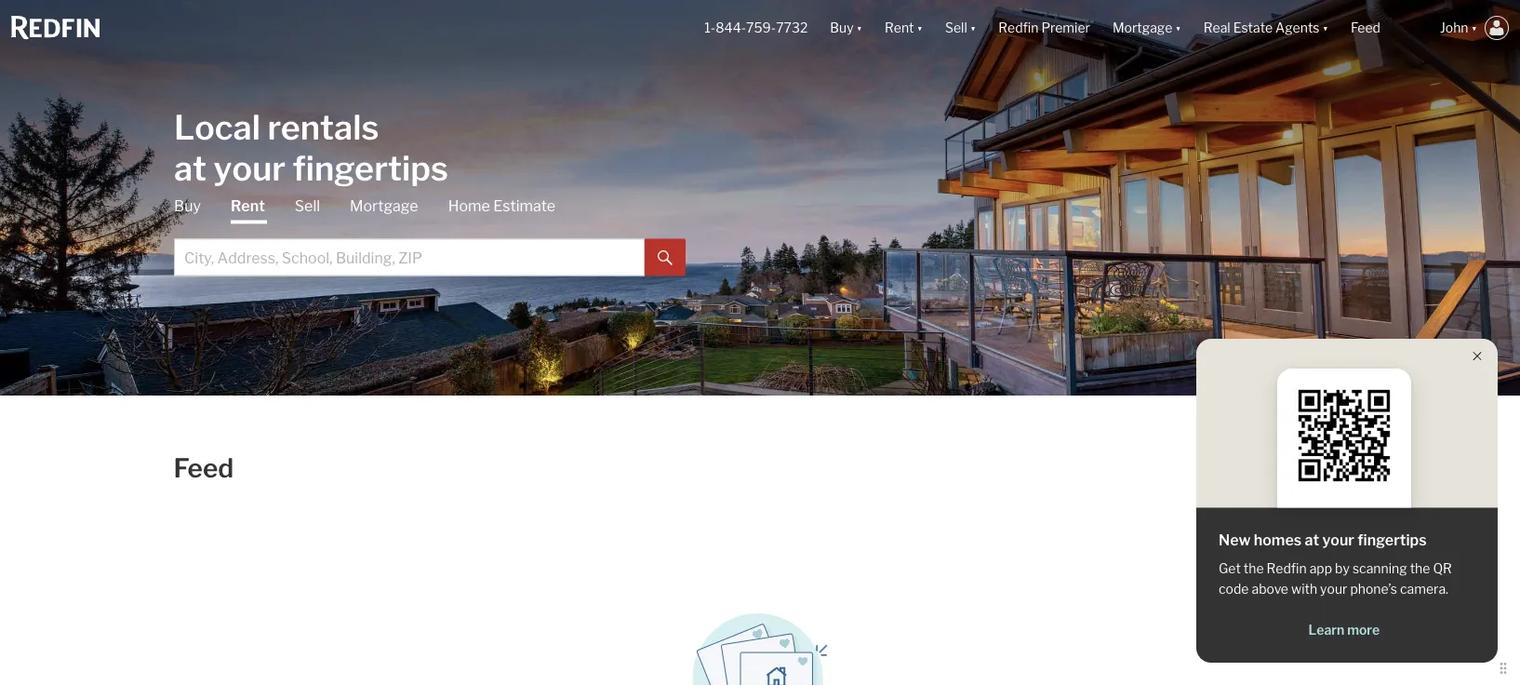 Task type: locate. For each thing, give the bounding box(es) containing it.
sell for sell ▾
[[946, 20, 968, 36]]

0 horizontal spatial the
[[1244, 561, 1265, 577]]

1 vertical spatial sell
[[295, 197, 320, 215]]

3 ▾ from the left
[[971, 20, 977, 36]]

759-
[[747, 20, 776, 36]]

1-
[[705, 20, 716, 36]]

rent right buy ▾
[[885, 20, 915, 36]]

0 vertical spatial sell
[[946, 20, 968, 36]]

1 vertical spatial redfin
[[1267, 561, 1307, 577]]

real estate agents ▾ button
[[1193, 0, 1340, 56]]

the right the get
[[1244, 561, 1265, 577]]

fingertips up the mortgage link
[[293, 148, 448, 188]]

redfin
[[999, 20, 1039, 36], [1267, 561, 1307, 577]]

home estimate
[[448, 197, 556, 215]]

1 horizontal spatial fingertips
[[1358, 531, 1427, 549]]

code
[[1219, 581, 1250, 597]]

sell down local rentals at your fingertips
[[295, 197, 320, 215]]

rent inside tab list
[[231, 197, 265, 215]]

▾ left real at the right of page
[[1176, 20, 1182, 36]]

above
[[1252, 581, 1289, 597]]

feed button
[[1340, 0, 1430, 56]]

▾ right agents
[[1323, 20, 1329, 36]]

redfin inside get the redfin app by scanning the qr code above with your phone's camera.
[[1267, 561, 1307, 577]]

app
[[1310, 561, 1333, 577]]

tab list containing buy
[[174, 196, 686, 276]]

redfin left premier
[[999, 20, 1039, 36]]

sell right rent ▾
[[946, 20, 968, 36]]

fingertips up scanning
[[1358, 531, 1427, 549]]

1 vertical spatial fingertips
[[1358, 531, 1427, 549]]

0 horizontal spatial mortgage
[[350, 197, 419, 215]]

local rentals at your fingertips
[[174, 107, 448, 188]]

1 vertical spatial at
[[1305, 531, 1320, 549]]

get the redfin app by scanning the qr code above with your phone's camera.
[[1219, 561, 1453, 597]]

buy right "7732"
[[831, 20, 854, 36]]

1 vertical spatial feed
[[174, 452, 234, 484]]

sell
[[946, 20, 968, 36], [295, 197, 320, 215]]

your down by on the bottom of the page
[[1321, 581, 1348, 597]]

get
[[1219, 561, 1242, 577]]

0 horizontal spatial rent
[[231, 197, 265, 215]]

▾ for rent ▾
[[917, 20, 923, 36]]

buy inside dropdown button
[[831, 20, 854, 36]]

1 horizontal spatial the
[[1411, 561, 1431, 577]]

redfin up 'above'
[[1267, 561, 1307, 577]]

your for homes
[[1323, 531, 1355, 549]]

1 horizontal spatial feed
[[1351, 20, 1381, 36]]

at up buy link
[[174, 148, 207, 188]]

mortgage link
[[350, 196, 419, 216]]

0 horizontal spatial at
[[174, 148, 207, 188]]

0 vertical spatial your
[[214, 148, 286, 188]]

at up app
[[1305, 531, 1320, 549]]

your
[[214, 148, 286, 188], [1323, 531, 1355, 549], [1321, 581, 1348, 597]]

▾ left sell ▾
[[917, 20, 923, 36]]

your inside local rentals at your fingertips
[[214, 148, 286, 188]]

sell inside dropdown button
[[946, 20, 968, 36]]

buy link
[[174, 196, 201, 216]]

redfin premier
[[999, 20, 1091, 36]]

▾ left rent ▾
[[857, 20, 863, 36]]

sell for sell
[[295, 197, 320, 215]]

your up rent link
[[214, 148, 286, 188]]

1 vertical spatial your
[[1323, 531, 1355, 549]]

rent ▾
[[885, 20, 923, 36]]

4 ▾ from the left
[[1176, 20, 1182, 36]]

fingertips inside local rentals at your fingertips
[[293, 148, 448, 188]]

0 vertical spatial redfin
[[999, 20, 1039, 36]]

▾ right john
[[1472, 20, 1478, 36]]

0 vertical spatial at
[[174, 148, 207, 188]]

2 vertical spatial your
[[1321, 581, 1348, 597]]

mortgage ▾ button
[[1102, 0, 1193, 56]]

0 horizontal spatial fingertips
[[293, 148, 448, 188]]

0 horizontal spatial redfin
[[999, 20, 1039, 36]]

rent inside rent ▾ dropdown button
[[885, 20, 915, 36]]

0 vertical spatial fingertips
[[293, 148, 448, 188]]

buy ▾ button
[[819, 0, 874, 56]]

1 vertical spatial rent
[[231, 197, 265, 215]]

sell link
[[295, 196, 320, 216]]

fingertips for new homes at your fingertips
[[1358, 531, 1427, 549]]

1 horizontal spatial mortgage
[[1113, 20, 1173, 36]]

mortgage
[[1113, 20, 1173, 36], [350, 197, 419, 215]]

fingertips
[[293, 148, 448, 188], [1358, 531, 1427, 549]]

tab list
[[174, 196, 686, 276]]

rent for rent ▾
[[885, 20, 915, 36]]

1 horizontal spatial redfin
[[1267, 561, 1307, 577]]

844-
[[716, 20, 747, 36]]

2 ▾ from the left
[[917, 20, 923, 36]]

rentals
[[268, 107, 379, 148]]

▾
[[857, 20, 863, 36], [917, 20, 923, 36], [971, 20, 977, 36], [1176, 20, 1182, 36], [1323, 20, 1329, 36], [1472, 20, 1478, 36]]

mortgage ▾
[[1113, 20, 1182, 36]]

buy for buy
[[174, 197, 201, 215]]

1 ▾ from the left
[[857, 20, 863, 36]]

mortgage for mortgage
[[350, 197, 419, 215]]

rent link
[[231, 196, 265, 224]]

feed
[[1351, 20, 1381, 36], [174, 452, 234, 484]]

john
[[1441, 20, 1469, 36]]

buy left rent link
[[174, 197, 201, 215]]

1 horizontal spatial sell
[[946, 20, 968, 36]]

1 vertical spatial mortgage
[[350, 197, 419, 215]]

1 horizontal spatial at
[[1305, 531, 1320, 549]]

your up by on the bottom of the page
[[1323, 531, 1355, 549]]

the
[[1244, 561, 1265, 577], [1411, 561, 1431, 577]]

mortgage up city, address, school, building, zip search box
[[350, 197, 419, 215]]

at
[[174, 148, 207, 188], [1305, 531, 1320, 549]]

sell ▾ button
[[946, 0, 977, 56]]

rent left 'sell' link
[[231, 197, 265, 215]]

0 vertical spatial mortgage
[[1113, 20, 1173, 36]]

sell ▾ button
[[935, 0, 988, 56]]

2 the from the left
[[1411, 561, 1431, 577]]

at inside local rentals at your fingertips
[[174, 148, 207, 188]]

City, Address, School, Building, ZIP search field
[[174, 239, 645, 276]]

rent
[[885, 20, 915, 36], [231, 197, 265, 215]]

1 vertical spatial buy
[[174, 197, 201, 215]]

1 horizontal spatial rent
[[885, 20, 915, 36]]

0 vertical spatial buy
[[831, 20, 854, 36]]

1 horizontal spatial buy
[[831, 20, 854, 36]]

mortgage left real at the right of page
[[1113, 20, 1173, 36]]

estimate
[[494, 197, 556, 215]]

real
[[1204, 20, 1231, 36]]

0 vertical spatial feed
[[1351, 20, 1381, 36]]

6 ▾ from the left
[[1472, 20, 1478, 36]]

0 vertical spatial rent
[[885, 20, 915, 36]]

learn
[[1309, 622, 1345, 638]]

buy
[[831, 20, 854, 36], [174, 197, 201, 215]]

redfin premier button
[[988, 0, 1102, 56]]

0 horizontal spatial sell
[[295, 197, 320, 215]]

the up camera.
[[1411, 561, 1431, 577]]

0 horizontal spatial buy
[[174, 197, 201, 215]]

agents
[[1276, 20, 1320, 36]]

with
[[1292, 581, 1318, 597]]

real estate agents ▾ link
[[1204, 0, 1329, 56]]

▾ right rent ▾
[[971, 20, 977, 36]]

mortgage inside dropdown button
[[1113, 20, 1173, 36]]



Task type: vqa. For each thing, say whether or not it's contained in the screenshot.
Sell to the bottom
yes



Task type: describe. For each thing, give the bounding box(es) containing it.
learn more link
[[1219, 621, 1470, 639]]

sell ▾
[[946, 20, 977, 36]]

fingertips for local rentals at your fingertips
[[293, 148, 448, 188]]

buy ▾ button
[[831, 0, 863, 56]]

premier
[[1042, 20, 1091, 36]]

submit search image
[[658, 251, 673, 265]]

qr
[[1434, 561, 1453, 577]]

5 ▾ from the left
[[1323, 20, 1329, 36]]

estate
[[1234, 20, 1273, 36]]

rent for rent
[[231, 197, 265, 215]]

homes
[[1255, 531, 1302, 549]]

buy ▾
[[831, 20, 863, 36]]

john ▾
[[1441, 20, 1478, 36]]

your inside get the redfin app by scanning the qr code above with your phone's camera.
[[1321, 581, 1348, 597]]

phone's
[[1351, 581, 1398, 597]]

1-844-759-7732
[[705, 20, 808, 36]]

rent ▾ button
[[885, 0, 923, 56]]

new
[[1219, 531, 1251, 549]]

feed inside button
[[1351, 20, 1381, 36]]

mortgage ▾ button
[[1113, 0, 1182, 56]]

learn more
[[1309, 622, 1380, 638]]

0 horizontal spatial feed
[[174, 452, 234, 484]]

local
[[174, 107, 261, 148]]

1-844-759-7732 link
[[705, 20, 808, 36]]

real estate agents ▾
[[1204, 20, 1329, 36]]

mortgage for mortgage ▾
[[1113, 20, 1173, 36]]

at for new
[[1305, 531, 1320, 549]]

▾ for mortgage ▾
[[1176, 20, 1182, 36]]

at for local
[[174, 148, 207, 188]]

home
[[448, 197, 490, 215]]

camera.
[[1401, 581, 1449, 597]]

home estimate link
[[448, 196, 556, 216]]

▾ for sell ▾
[[971, 20, 977, 36]]

your for rentals
[[214, 148, 286, 188]]

new homes at your fingertips
[[1219, 531, 1427, 549]]

7732
[[776, 20, 808, 36]]

1 the from the left
[[1244, 561, 1265, 577]]

more
[[1348, 622, 1380, 638]]

redfin inside button
[[999, 20, 1039, 36]]

rent ▾ button
[[874, 0, 935, 56]]

app install qr code image
[[1293, 383, 1397, 488]]

▾ for john ▾
[[1472, 20, 1478, 36]]

by
[[1336, 561, 1350, 577]]

▾ for buy ▾
[[857, 20, 863, 36]]

buy for buy ▾
[[831, 20, 854, 36]]

scanning
[[1353, 561, 1408, 577]]



